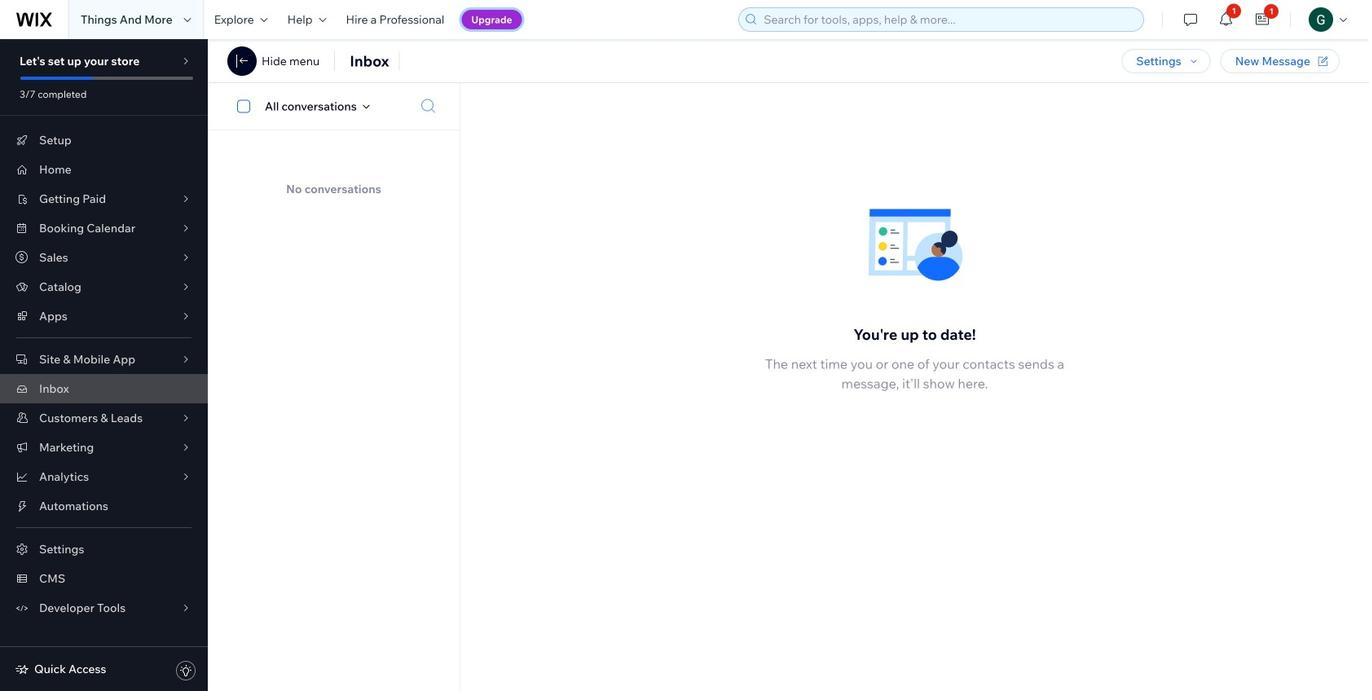 Task type: describe. For each thing, give the bounding box(es) containing it.
Search for tools, apps, help & more... field
[[759, 8, 1139, 31]]



Task type: locate. For each thing, give the bounding box(es) containing it.
sidebar element
[[0, 39, 208, 692]]

None checkbox
[[228, 97, 265, 116]]



Task type: vqa. For each thing, say whether or not it's contained in the screenshot.
with in the Get a dedicated business phone number to connect with customers
no



